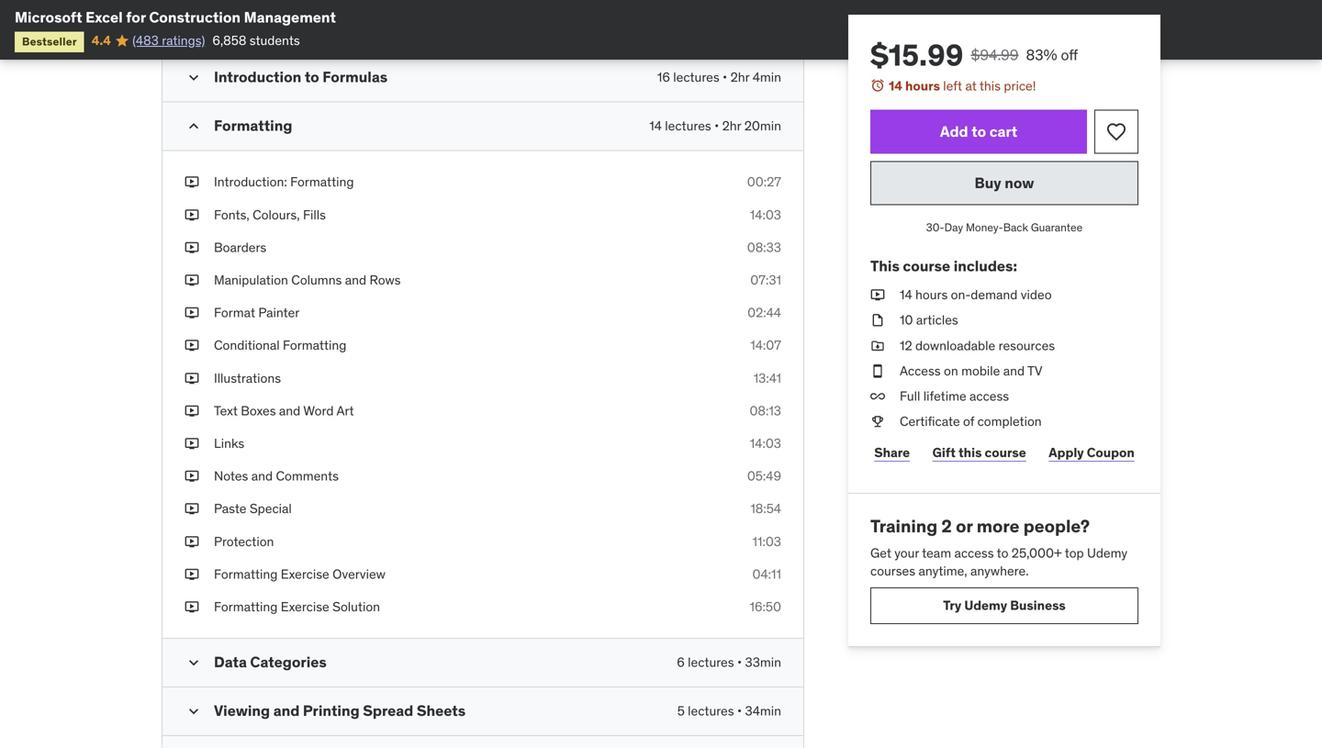 Task type: locate. For each thing, give the bounding box(es) containing it.
to inside button
[[972, 122, 987, 141]]

rows
[[370, 272, 401, 288]]

• left 34min
[[738, 703, 742, 720]]

lectures for formatting
[[665, 118, 712, 134]]

access
[[970, 388, 1010, 405], [955, 545, 995, 562]]

2 vertical spatial 14
[[900, 287, 913, 303]]

access
[[900, 363, 941, 379]]

6
[[677, 655, 685, 671]]

14 for 14 hours left at this price!
[[889, 78, 903, 94]]

11:03
[[753, 534, 782, 550]]

illustrations
[[214, 370, 281, 387]]

xsmall image for notes and comments
[[185, 468, 199, 486]]

small image down ratings)
[[185, 69, 203, 87]]

small image
[[185, 20, 203, 38], [185, 69, 203, 87], [185, 654, 203, 673], [185, 703, 203, 721]]

small image left the data
[[185, 654, 203, 673]]

04:11
[[753, 566, 782, 583]]

1 vertical spatial 2hr
[[723, 118, 742, 134]]

formatting for formatting exercise solution
[[214, 599, 278, 615]]

and right viewing
[[273, 702, 300, 721]]

xsmall image left fonts,
[[185, 206, 199, 224]]

colours,
[[253, 207, 300, 223]]

2 horizontal spatial to
[[997, 545, 1009, 562]]

people?
[[1024, 516, 1091, 538]]

0 vertical spatial 14:03
[[750, 207, 782, 223]]

to left formulas at left
[[305, 68, 319, 87]]

links
[[214, 435, 245, 452]]

xsmall image for text boxes and word art
[[185, 402, 199, 420]]

16:50
[[750, 599, 782, 615]]

format
[[214, 305, 255, 321]]

microsoft
[[15, 8, 82, 27]]

0 horizontal spatial udemy
[[965, 598, 1008, 614]]

this
[[871, 257, 900, 276]]

12 downloadable resources
[[900, 337, 1056, 354]]

34min
[[746, 703, 782, 720]]

• for data categories
[[738, 655, 742, 671]]

07:31
[[751, 272, 782, 288]]

lectures right 5
[[688, 703, 735, 720]]

lifetime
[[924, 388, 967, 405]]

formatting down protection in the left bottom of the page
[[214, 566, 278, 583]]

formatting for formatting
[[214, 116, 293, 135]]

02:44
[[748, 305, 782, 321]]

0 vertical spatial course
[[903, 257, 951, 276]]

16 lectures • 2hr 4min
[[658, 69, 782, 86]]

course
[[903, 257, 951, 276], [985, 444, 1027, 461]]

4.4
[[92, 32, 111, 49]]

gift this course
[[933, 444, 1027, 461]]

and
[[345, 272, 367, 288], [1004, 363, 1025, 379], [279, 403, 301, 419], [251, 468, 273, 485], [273, 702, 300, 721]]

0 vertical spatial exercise
[[281, 566, 330, 583]]

access down mobile
[[970, 388, 1010, 405]]

• for viewing and printing spread sheets
[[738, 703, 742, 720]]

course down "30-"
[[903, 257, 951, 276]]

2 vertical spatial to
[[997, 545, 1009, 562]]

14 up 10
[[900, 287, 913, 303]]

1 exercise from the top
[[281, 566, 330, 583]]

1 vertical spatial to
[[972, 122, 987, 141]]

lectures right 16
[[674, 69, 720, 86]]

access down or
[[955, 545, 995, 562]]

2hr left 20min on the top right of page
[[723, 118, 742, 134]]

2 small image from the top
[[185, 69, 203, 87]]

2hr for formatting
[[723, 118, 742, 134]]

more
[[977, 516, 1020, 538]]

formatting
[[214, 116, 293, 135], [290, 174, 354, 190], [283, 337, 347, 354], [214, 566, 278, 583], [214, 599, 278, 615]]

painter
[[258, 305, 300, 321]]

manipulation columns and rows
[[214, 272, 401, 288]]

xsmall image left protection in the left bottom of the page
[[185, 533, 199, 551]]

articles
[[917, 312, 959, 329]]

on
[[944, 363, 959, 379]]

xsmall image for fonts, colours, fills
[[185, 206, 199, 224]]

xsmall image
[[185, 173, 199, 191], [185, 206, 199, 224], [871, 286, 886, 304], [871, 312, 886, 330], [185, 337, 199, 355], [185, 370, 199, 388], [871, 388, 886, 406], [185, 402, 199, 420], [185, 500, 199, 518], [185, 533, 199, 551]]

spread
[[363, 702, 414, 721]]

data
[[214, 653, 247, 672]]

to left cart at the top right of page
[[972, 122, 987, 141]]

4 small image from the top
[[185, 703, 203, 721]]

xsmall image left illustrations
[[185, 370, 199, 388]]

xsmall image for illustrations
[[185, 370, 199, 388]]

(483 ratings)
[[133, 32, 205, 49]]

share button
[[871, 435, 914, 471]]

price!
[[1004, 78, 1037, 94]]

add to cart
[[941, 122, 1018, 141]]

xsmall image left paste
[[185, 500, 199, 518]]

xsmall image down the this
[[871, 286, 886, 304]]

buy
[[975, 174, 1002, 192]]

14 hours left at this price!
[[889, 78, 1037, 94]]

small image left viewing
[[185, 703, 203, 721]]

formatting down introduction on the left top of page
[[214, 116, 293, 135]]

boarders
[[214, 239, 267, 256]]

• left 4min
[[723, 69, 728, 86]]

get
[[871, 545, 892, 562]]

exercise for solution
[[281, 599, 330, 615]]

exercise
[[281, 566, 330, 583], [281, 599, 330, 615]]

hours for on-
[[916, 287, 948, 303]]

xsmall image left text
[[185, 402, 199, 420]]

lectures right 6
[[688, 655, 735, 671]]

1 horizontal spatial to
[[972, 122, 987, 141]]

this right 'at'
[[980, 78, 1001, 94]]

access inside the training 2 or more people? get your team access to 25,000+ top udemy courses anytime, anywhere.
[[955, 545, 995, 562]]

14:03 for links
[[750, 435, 782, 452]]

xsmall image left the conditional
[[185, 337, 199, 355]]

word
[[303, 403, 334, 419]]

xsmall image down small icon
[[185, 173, 199, 191]]

formulas
[[323, 68, 388, 87]]

1 horizontal spatial udemy
[[1088, 545, 1128, 562]]

2 exercise from the top
[[281, 599, 330, 615]]

guarantee
[[1032, 221, 1083, 235]]

05:49
[[748, 468, 782, 485]]

1 vertical spatial access
[[955, 545, 995, 562]]

video
[[1021, 287, 1052, 303]]

mobile
[[962, 363, 1001, 379]]

2 14:03 from the top
[[750, 435, 782, 452]]

xsmall image
[[185, 239, 199, 257], [185, 271, 199, 289], [185, 304, 199, 322], [871, 337, 886, 355], [871, 362, 886, 380], [871, 413, 886, 431], [185, 435, 199, 453], [185, 468, 199, 486], [185, 566, 199, 584], [185, 598, 199, 616]]

or
[[956, 516, 973, 538]]

2hr left 4min
[[731, 69, 750, 86]]

14
[[889, 78, 903, 94], [650, 118, 662, 134], [900, 287, 913, 303]]

xsmall image for conditional formatting
[[185, 337, 199, 355]]

14 down 16
[[650, 118, 662, 134]]

0 vertical spatial 2hr
[[731, 69, 750, 86]]

exercise down formatting exercise overview
[[281, 599, 330, 615]]

udemy right the top
[[1088, 545, 1128, 562]]

day
[[945, 221, 964, 235]]

includes:
[[954, 257, 1018, 276]]

xsmall image for manipulation columns and rows
[[185, 271, 199, 289]]

$15.99
[[871, 37, 964, 73]]

to for add
[[972, 122, 987, 141]]

downloadable
[[916, 337, 996, 354]]

formatting exercise solution
[[214, 599, 380, 615]]

this right gift
[[959, 444, 982, 461]]

cart
[[990, 122, 1018, 141]]

0 vertical spatial udemy
[[1088, 545, 1128, 562]]

• left 33min
[[738, 655, 742, 671]]

1 horizontal spatial course
[[985, 444, 1027, 461]]

small image left 6,858
[[185, 20, 203, 38]]

lectures down 16
[[665, 118, 712, 134]]

apply coupon
[[1049, 444, 1135, 461]]

manipulation
[[214, 272, 288, 288]]

lectures for viewing and printing spread sheets
[[688, 703, 735, 720]]

0 vertical spatial hours
[[906, 78, 941, 94]]

anywhere.
[[971, 563, 1029, 580]]

tv
[[1028, 363, 1043, 379]]

fonts, colours, fills
[[214, 207, 326, 223]]

3 small image from the top
[[185, 654, 203, 673]]

paste special
[[214, 501, 292, 517]]

14 lectures • 2hr 20min
[[650, 118, 782, 134]]

14:03 down the 08:13
[[750, 435, 782, 452]]

1 vertical spatial hours
[[916, 287, 948, 303]]

• left 20min on the top right of page
[[715, 118, 720, 134]]

small image
[[185, 117, 203, 136]]

on-
[[951, 287, 971, 303]]

udemy inside the training 2 or more people? get your team access to 25,000+ top udemy courses anytime, anywhere.
[[1088, 545, 1128, 562]]

at
[[966, 78, 977, 94]]

14:03 down 00:27
[[750, 207, 782, 223]]

14:03
[[750, 207, 782, 223], [750, 435, 782, 452]]

1 vertical spatial udemy
[[965, 598, 1008, 614]]

1 vertical spatial exercise
[[281, 599, 330, 615]]

add
[[941, 122, 969, 141]]

gift
[[933, 444, 956, 461]]

xsmall image for paste special
[[185, 500, 199, 518]]

1 vertical spatial 14:03
[[750, 435, 782, 452]]

1 vertical spatial this
[[959, 444, 982, 461]]

udemy right try
[[965, 598, 1008, 614]]

xsmall image for format painter
[[185, 304, 199, 322]]

hours for left
[[906, 78, 941, 94]]

$15.99 $94.99 83% off
[[871, 37, 1079, 73]]

83%
[[1027, 45, 1058, 64]]

14 right alarm icon
[[889, 78, 903, 94]]

1 14:03 from the top
[[750, 207, 782, 223]]

exercise up formatting exercise solution
[[281, 566, 330, 583]]

resources
[[999, 337, 1056, 354]]

0 vertical spatial to
[[305, 68, 319, 87]]

course down completion
[[985, 444, 1027, 461]]

add to cart button
[[871, 110, 1088, 154]]

formatting up the data
[[214, 599, 278, 615]]

for
[[126, 8, 146, 27]]

and right notes
[[251, 468, 273, 485]]

full lifetime access
[[900, 388, 1010, 405]]

1 vertical spatial 14
[[650, 118, 662, 134]]

16
[[658, 69, 671, 86]]

xsmall image left 10
[[871, 312, 886, 330]]

and left "tv"
[[1004, 363, 1025, 379]]

solution
[[333, 599, 380, 615]]

0 vertical spatial 14
[[889, 78, 903, 94]]

to up anywhere.
[[997, 545, 1009, 562]]

20min
[[745, 118, 782, 134]]

left
[[944, 78, 963, 94]]

hours left left
[[906, 78, 941, 94]]

0 horizontal spatial to
[[305, 68, 319, 87]]

small image for data
[[185, 654, 203, 673]]

viewing
[[214, 702, 270, 721]]

hours up 10 articles
[[916, 287, 948, 303]]

14:03 for fonts, colours, fills
[[750, 207, 782, 223]]

4min
[[753, 69, 782, 86]]



Task type: vqa. For each thing, say whether or not it's contained in the screenshot.
Gift
yes



Task type: describe. For each thing, give the bounding box(es) containing it.
full
[[900, 388, 921, 405]]

08:33
[[748, 239, 782, 256]]

share
[[875, 444, 911, 461]]

back
[[1004, 221, 1029, 235]]

formatting down 'painter' at the left of the page
[[283, 337, 347, 354]]

this course includes:
[[871, 257, 1018, 276]]

format painter
[[214, 305, 300, 321]]

buy now button
[[871, 161, 1139, 205]]

small image for viewing
[[185, 703, 203, 721]]

formatting exercise overview
[[214, 566, 386, 583]]

conditional formatting
[[214, 337, 347, 354]]

to for introduction
[[305, 68, 319, 87]]

of
[[964, 413, 975, 430]]

5 lectures • 34min
[[678, 703, 782, 720]]

anytime,
[[919, 563, 968, 580]]

training
[[871, 516, 938, 538]]

completion
[[978, 413, 1042, 430]]

bestseller
[[22, 34, 77, 49]]

introduction:
[[214, 174, 287, 190]]

udemy inside 'link'
[[965, 598, 1008, 614]]

14 for 14 hours on-demand video
[[900, 287, 913, 303]]

13:41
[[754, 370, 782, 387]]

certificate
[[900, 413, 961, 430]]

introduction: formatting
[[214, 174, 354, 190]]

small image for introduction
[[185, 69, 203, 87]]

xsmall image left full
[[871, 388, 886, 406]]

columns
[[291, 272, 342, 288]]

try udemy business link
[[871, 588, 1139, 625]]

team
[[923, 545, 952, 562]]

14 for 14 lectures • 2hr 20min
[[650, 118, 662, 134]]

now
[[1005, 174, 1035, 192]]

xsmall image for formatting exercise overview
[[185, 566, 199, 584]]

0 horizontal spatial course
[[903, 257, 951, 276]]

12
[[900, 337, 913, 354]]

1 small image from the top
[[185, 20, 203, 38]]

training 2 or more people? get your team access to 25,000+ top udemy courses anytime, anywhere.
[[871, 516, 1128, 580]]

text boxes and word art
[[214, 403, 354, 419]]

conditional
[[214, 337, 280, 354]]

construction
[[149, 8, 241, 27]]

management
[[244, 8, 336, 27]]

students
[[250, 32, 300, 49]]

33min
[[746, 655, 782, 671]]

coupon
[[1087, 444, 1135, 461]]

categories
[[250, 653, 327, 672]]

to inside the training 2 or more people? get your team access to 25,000+ top udemy courses anytime, anywhere.
[[997, 545, 1009, 562]]

courses
[[871, 563, 916, 580]]

xsmall image for introduction: formatting
[[185, 173, 199, 191]]

0 vertical spatial access
[[970, 388, 1010, 405]]

6,858 students
[[213, 32, 300, 49]]

your
[[895, 545, 920, 562]]

top
[[1065, 545, 1085, 562]]

comments
[[276, 468, 339, 485]]

protection
[[214, 534, 274, 550]]

and left rows in the top of the page
[[345, 272, 367, 288]]

money-
[[966, 221, 1004, 235]]

alarm image
[[871, 78, 886, 93]]

14:07
[[751, 337, 782, 354]]

18:54
[[751, 501, 782, 517]]

formatting for formatting exercise overview
[[214, 566, 278, 583]]

lectures for introduction to formulas
[[674, 69, 720, 86]]

apply
[[1049, 444, 1085, 461]]

xsmall image for protection
[[185, 533, 199, 551]]

• for introduction to formulas
[[723, 69, 728, 86]]

lectures for data categories
[[688, 655, 735, 671]]

and left word
[[279, 403, 301, 419]]

boxes
[[241, 403, 276, 419]]

08:13
[[750, 403, 782, 419]]

• for formatting
[[715, 118, 720, 134]]

2
[[942, 516, 953, 538]]

exercise for overview
[[281, 566, 330, 583]]

10 articles
[[900, 312, 959, 329]]

2hr for introduction to formulas
[[731, 69, 750, 86]]

text
[[214, 403, 238, 419]]

0 vertical spatial this
[[980, 78, 1001, 94]]

business
[[1011, 598, 1066, 614]]

introduction to formulas
[[214, 68, 388, 87]]

overview
[[333, 566, 386, 583]]

1 vertical spatial course
[[985, 444, 1027, 461]]

fills
[[303, 207, 326, 223]]

6,858
[[213, 32, 247, 49]]

xsmall image for links
[[185, 435, 199, 453]]

wishlist image
[[1106, 121, 1128, 143]]

30-day money-back guarantee
[[927, 221, 1083, 235]]

14 hours on-demand video
[[900, 287, 1052, 303]]

data categories
[[214, 653, 327, 672]]

formatting up the fills
[[290, 174, 354, 190]]

xsmall image for boarders
[[185, 239, 199, 257]]

printing
[[303, 702, 360, 721]]

ratings)
[[162, 32, 205, 49]]

try udemy business
[[944, 598, 1066, 614]]

25,000+
[[1012, 545, 1063, 562]]

xsmall image for formatting exercise solution
[[185, 598, 199, 616]]



